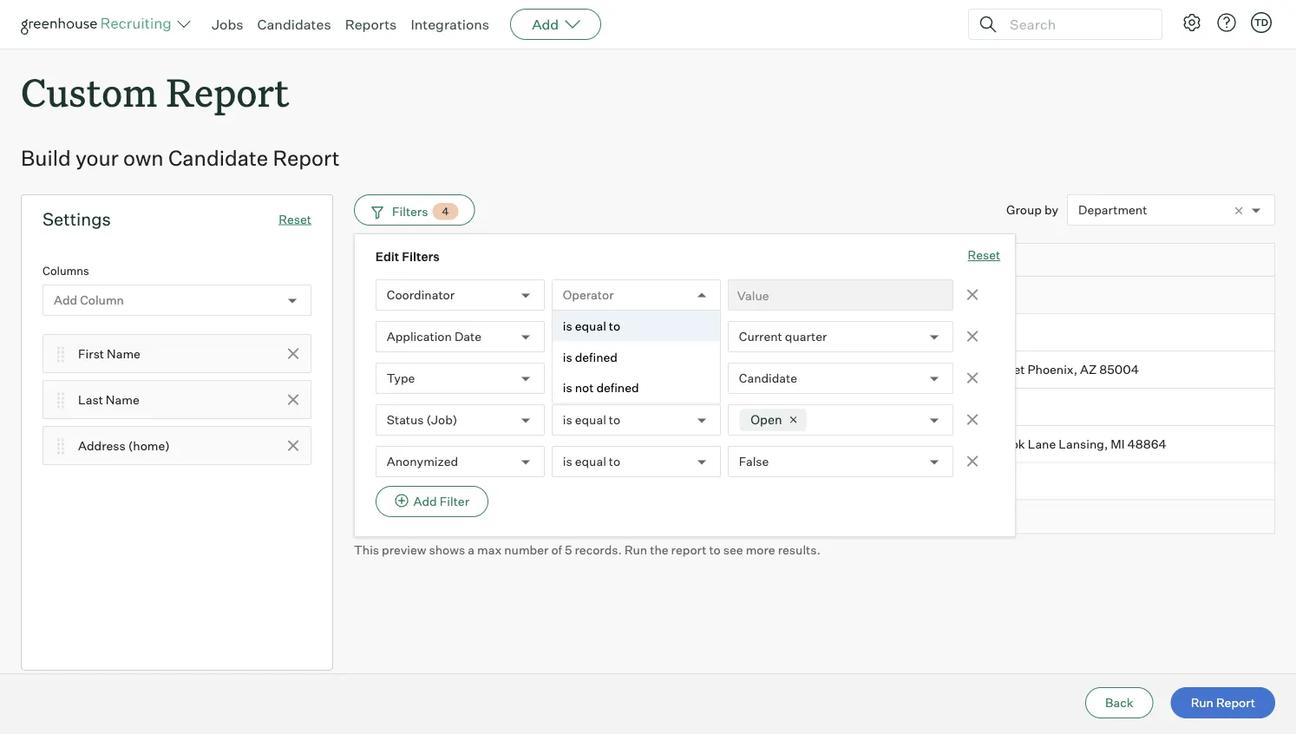 Task type: locate. For each thing, give the bounding box(es) containing it.
2348
[[928, 437, 958, 452]]

filter image
[[369, 204, 384, 219]]

0 horizontal spatial 5
[[372, 437, 379, 452]]

1 horizontal spatial reset
[[968, 248, 1001, 263]]

address (home) down last name
[[78, 438, 170, 453]]

td button
[[1252, 12, 1273, 33]]

lane
[[1028, 437, 1057, 452]]

1 horizontal spatial test
[[668, 399, 692, 415]]

0 vertical spatial equal
[[575, 319, 607, 334]]

cell
[[658, 277, 788, 314], [788, 277, 918, 314], [918, 277, 1276, 314], [918, 314, 1276, 352], [658, 352, 788, 389], [918, 389, 1276, 426], [918, 463, 1276, 500]]

Value text field
[[728, 280, 954, 311]]

test up jacob
[[668, 399, 692, 415]]

(home)
[[973, 256, 1010, 269], [128, 438, 170, 453]]

1 vertical spatial address (home)
[[78, 438, 170, 453]]

build
[[21, 145, 71, 171]]

1 horizontal spatial department
[[1079, 203, 1148, 218]]

number
[[505, 542, 549, 557]]

1 horizontal spatial add
[[414, 494, 437, 509]]

add inside popup button
[[532, 16, 559, 33]]

phoenix,
[[1028, 362, 1078, 377]]

filters right edit
[[402, 249, 440, 264]]

0 vertical spatial address
[[928, 256, 971, 269]]

2 vertical spatial equal
[[575, 454, 607, 470]]

row containing 1
[[354, 277, 1276, 314]]

open
[[751, 412, 783, 428]]

is for anonymized
[[563, 454, 573, 470]]

0 vertical spatial report
[[166, 66, 290, 117]]

add for add filter
[[414, 494, 437, 509]]

row
[[354, 243, 1276, 280], [354, 277, 1276, 314], [354, 314, 1276, 352], [354, 352, 1276, 389], [354, 389, 1276, 426], [354, 426, 1276, 463], [354, 463, 1276, 500]]

5 down 4 cell at the bottom left
[[372, 437, 379, 452]]

1 vertical spatial department
[[407, 256, 469, 269]]

preview
[[382, 542, 427, 557]]

department
[[1079, 203, 1148, 218], [407, 256, 469, 269]]

candidates link
[[257, 16, 331, 33]]

4 row from the top
[[354, 352, 1276, 389]]

0 vertical spatial department
[[1079, 203, 1148, 218]]

candidate right own
[[168, 145, 268, 171]]

1 row from the top
[[354, 243, 1276, 280]]

table
[[354, 243, 1276, 534]]

0 horizontal spatial address (home)
[[78, 438, 170, 453]]

york
[[962, 362, 988, 377]]

add
[[532, 16, 559, 33], [54, 293, 77, 308], [414, 494, 437, 509]]

1 is from the top
[[563, 319, 573, 334]]

5 row from the top
[[354, 389, 1276, 426]]

anonymized
[[387, 454, 458, 470]]

3 row from the top
[[354, 314, 1276, 352]]

is for status (job)
[[563, 413, 573, 428]]

4 inside cell
[[371, 399, 379, 415]]

2 vertical spatial name
[[106, 392, 139, 407]]

0 vertical spatial (home)
[[973, 256, 1010, 269]]

first
[[78, 346, 104, 361]]

defined up is not defined at the left of page
[[575, 350, 618, 365]]

2 vertical spatial report
[[1217, 695, 1256, 710]]

1 horizontal spatial 5
[[565, 542, 572, 557]]

0 vertical spatial add
[[532, 16, 559, 33]]

own
[[123, 145, 164, 171]]

shows
[[429, 542, 465, 557]]

1 vertical spatial 4
[[371, 399, 379, 415]]

1 vertical spatial test
[[668, 399, 692, 415]]

2 vertical spatial add
[[414, 494, 437, 509]]

0 horizontal spatial (home)
[[128, 438, 170, 453]]

0 vertical spatial name
[[798, 325, 832, 340]]

5 right of
[[565, 542, 572, 557]]

0 horizontal spatial run
[[625, 542, 648, 557]]

report inside run report button
[[1217, 695, 1256, 710]]

test down edit filters
[[407, 288, 433, 303]]

to
[[609, 319, 621, 334], [609, 413, 621, 428], [609, 454, 621, 470], [710, 542, 721, 557]]

0 vertical spatial 5
[[372, 437, 379, 452]]

report
[[166, 66, 290, 117], [273, 145, 340, 171], [1217, 695, 1256, 710]]

address inside row
[[928, 256, 971, 269]]

6 cell
[[354, 463, 398, 500]]

report
[[671, 542, 707, 557]]

first name
[[78, 346, 141, 361]]

2 horizontal spatial add
[[532, 16, 559, 33]]

is
[[563, 319, 573, 334], [563, 350, 573, 365], [563, 380, 573, 396], [563, 413, 573, 428], [563, 454, 573, 470]]

1 horizontal spatial run
[[1191, 695, 1214, 710]]

5 cell
[[354, 426, 398, 463]]

0 horizontal spatial reset
[[279, 212, 312, 227]]

2 cell
[[354, 314, 398, 352]]

az
[[1081, 362, 1097, 377]]

row containing 4
[[354, 389, 1276, 426]]

0 vertical spatial run
[[625, 542, 648, 557]]

2 vertical spatial is equal to
[[563, 454, 621, 470]]

4 right filter "image"
[[442, 205, 449, 218]]

0 vertical spatial candidate
[[168, 145, 268, 171]]

1 vertical spatial name
[[107, 346, 141, 361]]

0 vertical spatial reset link
[[279, 212, 312, 227]]

3 equal from the top
[[575, 454, 607, 470]]

0 horizontal spatial add
[[54, 293, 77, 308]]

defined
[[575, 350, 618, 365], [597, 380, 639, 396]]

1 vertical spatial is equal to
[[563, 413, 621, 428]]

type
[[387, 371, 415, 386]]

row group
[[354, 277, 1276, 500]]

6 row from the top
[[354, 426, 1276, 463]]

equal for operator
[[575, 319, 607, 334]]

0 horizontal spatial department
[[407, 256, 469, 269]]

defined right the not
[[597, 380, 639, 396]]

is equal to for anonymized
[[563, 454, 621, 470]]

equal for anonymized
[[575, 454, 607, 470]]

equal for status (job)
[[575, 413, 607, 428]]

0 horizontal spatial candidate
[[168, 145, 268, 171]]

add inside button
[[414, 494, 437, 509]]

1 horizontal spatial candidate
[[739, 371, 798, 386]]

coordinator
[[387, 288, 455, 303]]

2
[[372, 325, 379, 340]]

candidate up open at the right
[[739, 371, 798, 386]]

1 vertical spatial reset
[[968, 248, 1001, 263]]

group by
[[1007, 202, 1059, 218]]

1 horizontal spatial reset link
[[968, 247, 1001, 266]]

reports
[[345, 16, 397, 33]]

edit filters
[[376, 249, 440, 264]]

2348 storybrook lane lansing, mi 48864
[[928, 437, 1167, 452]]

1 vertical spatial (home)
[[128, 438, 170, 453]]

column
[[80, 293, 124, 308]]

add for add column
[[54, 293, 77, 308]]

custom
[[21, 66, 157, 117]]

3
[[372, 362, 379, 377]]

back button
[[1086, 687, 1154, 719]]

1 is equal to from the top
[[563, 319, 621, 334]]

department up 'coordinator'
[[407, 256, 469, 269]]

0 horizontal spatial address
[[78, 438, 126, 453]]

row containing department
[[354, 243, 1276, 280]]

(home) down group
[[973, 256, 1010, 269]]

7 row from the top
[[354, 463, 1276, 500]]

0 horizontal spatial reset link
[[279, 212, 312, 227]]

0 vertical spatial address (home)
[[928, 256, 1010, 269]]

2 equal from the top
[[575, 413, 607, 428]]

address (home) down group
[[928, 256, 1010, 269]]

1 vertical spatial add
[[54, 293, 77, 308]]

filter
[[440, 494, 470, 509]]

0 vertical spatial reset
[[279, 212, 312, 227]]

table containing 1
[[354, 243, 1276, 534]]

add filter button
[[376, 486, 489, 518]]

1 vertical spatial address
[[78, 438, 126, 453]]

row containing 5
[[354, 426, 1276, 463]]

5 is from the top
[[563, 454, 573, 470]]

3 is equal to from the top
[[563, 454, 621, 470]]

4
[[442, 205, 449, 218], [371, 399, 379, 415]]

name right last on the left bottom of page
[[106, 392, 139, 407]]

0 vertical spatial test
[[407, 288, 433, 303]]

run left the at the bottom right of the page
[[625, 542, 648, 557]]

is equal to
[[563, 319, 621, 334], [563, 413, 621, 428], [563, 454, 621, 470]]

columns
[[43, 264, 89, 278]]

3 cell
[[354, 352, 398, 389]]

run right back
[[1191, 695, 1214, 710]]

name up burton
[[798, 325, 832, 340]]

(home) down last name
[[128, 438, 170, 453]]

company
[[668, 325, 722, 340]]

filters right filter "image"
[[392, 204, 428, 219]]

candidates
[[257, 16, 331, 33]]

address (home)
[[928, 256, 1010, 269], [78, 438, 170, 453]]

(job)
[[427, 413, 458, 428]]

name for first name
[[107, 346, 141, 361]]

4 left status
[[371, 399, 379, 415]]

2 is equal to from the top
[[563, 413, 621, 428]]

row group containing 1
[[354, 277, 1276, 500]]

2 is from the top
[[563, 350, 573, 365]]

1 equal from the top
[[575, 319, 607, 334]]

2 row from the top
[[354, 277, 1276, 314]]

report for custom report
[[166, 66, 290, 117]]

burton cell
[[788, 352, 918, 389]]

application
[[387, 329, 452, 345]]

td button
[[1248, 9, 1276, 36]]

4 is from the top
[[563, 413, 573, 428]]

1 vertical spatial filters
[[402, 249, 440, 264]]

build your own candidate report
[[21, 145, 340, 171]]

row containing 3
[[354, 352, 1276, 389]]

is for operator
[[563, 319, 573, 334]]

1 horizontal spatial address
[[928, 256, 971, 269]]

status (job)
[[387, 413, 458, 428]]

1 horizontal spatial address (home)
[[928, 256, 1010, 269]]

0 vertical spatial is equal to
[[563, 319, 621, 334]]

1 horizontal spatial 4
[[442, 205, 449, 218]]

0 horizontal spatial test
[[407, 288, 433, 303]]

address
[[928, 256, 971, 269], [78, 438, 126, 453]]

candidate
[[168, 145, 268, 171], [739, 371, 798, 386]]

1 vertical spatial reset link
[[968, 247, 1001, 266]]

0 horizontal spatial 4
[[371, 399, 379, 415]]

1 vertical spatial 5
[[565, 542, 572, 557]]

5
[[372, 437, 379, 452], [565, 542, 572, 557]]

department right by
[[1079, 203, 1148, 218]]

name right first
[[107, 346, 141, 361]]

0 vertical spatial 4
[[442, 205, 449, 218]]

add filter
[[414, 494, 470, 509]]

1 vertical spatial run
[[1191, 695, 1214, 710]]

run
[[625, 542, 648, 557], [1191, 695, 1214, 710]]

3 is from the top
[[563, 380, 573, 396]]

results.
[[778, 542, 821, 557]]

1 vertical spatial equal
[[575, 413, 607, 428]]

test
[[407, 288, 433, 303], [668, 399, 692, 415]]

burton
[[798, 362, 837, 377]]

storybrook
[[961, 437, 1026, 452]]

of
[[552, 542, 562, 557]]



Task type: vqa. For each thing, say whether or not it's contained in the screenshot.
"Add Filter"
yes



Task type: describe. For each thing, give the bounding box(es) containing it.
integrations
[[411, 16, 490, 33]]

the
[[650, 542, 669, 557]]

last name
[[78, 392, 139, 407]]

row containing 6
[[354, 463, 1276, 500]]

jacob
[[668, 437, 702, 452]]

1 horizontal spatial (home)
[[973, 256, 1010, 269]]

4950
[[928, 362, 959, 377]]

1 vertical spatial candidate
[[739, 371, 798, 386]]

1 cell
[[354, 277, 398, 314]]

5 inside cell
[[372, 437, 379, 452]]

run report button
[[1171, 687, 1276, 719]]

group
[[1007, 202, 1042, 218]]

greenhouse recruiting image
[[21, 14, 177, 35]]

6
[[371, 474, 379, 489]]

savant
[[798, 474, 837, 489]]

reset for settings
[[279, 212, 312, 227]]

report for run report
[[1217, 695, 1256, 710]]

td
[[1255, 16, 1269, 28]]

dummy
[[798, 399, 843, 415]]

omkar
[[668, 474, 706, 489]]

to for operator
[[609, 319, 621, 334]]

quarter
[[785, 329, 828, 345]]

current quarter
[[739, 329, 828, 345]]

date
[[455, 329, 482, 345]]

48864
[[1128, 437, 1167, 452]]

department inside table
[[407, 256, 469, 269]]

85004
[[1100, 362, 1140, 377]]

edit
[[376, 249, 400, 264]]

row containing 2
[[354, 314, 1276, 352]]

jobs
[[212, 16, 243, 33]]

name for last name
[[106, 392, 139, 407]]

to for status (job)
[[609, 413, 621, 428]]

not
[[575, 380, 594, 396]]

custom report
[[21, 66, 290, 117]]

your
[[75, 145, 119, 171]]

false
[[739, 454, 769, 470]]

operator
[[563, 288, 614, 303]]

run inside button
[[1191, 695, 1214, 710]]

add column
[[54, 293, 124, 308]]

0 vertical spatial defined
[[575, 350, 618, 365]]

4 cell
[[354, 389, 398, 426]]

reset for edit filters
[[968, 248, 1001, 263]]

this preview shows a max number of 5 records. run the report to see more results.
[[354, 542, 821, 557]]

Search text field
[[1006, 12, 1147, 37]]

reset link for settings
[[279, 212, 312, 227]]

is equal to for status (job)
[[563, 413, 621, 428]]

street
[[990, 362, 1025, 377]]

last
[[78, 392, 103, 407]]

mi
[[1111, 437, 1125, 452]]

add button
[[511, 9, 602, 40]]

this
[[354, 542, 379, 557]]

a
[[468, 542, 475, 557]]

address (home) inside row
[[928, 256, 1010, 269]]

application date
[[387, 329, 482, 345]]

is not defined
[[563, 380, 639, 396]]

is defined
[[563, 350, 618, 365]]

more
[[746, 542, 776, 557]]

name inside table
[[798, 325, 832, 340]]

by
[[1045, 202, 1059, 218]]

records.
[[575, 542, 622, 557]]

1 vertical spatial report
[[273, 145, 340, 171]]

configure image
[[1182, 12, 1203, 33]]

reports link
[[345, 16, 397, 33]]

status
[[387, 413, 424, 428]]

is equal to for operator
[[563, 319, 621, 334]]

current
[[739, 329, 783, 345]]

1
[[373, 288, 378, 303]]

see
[[724, 542, 744, 557]]

settings
[[43, 208, 111, 230]]

back
[[1106, 695, 1134, 710]]

jobs link
[[212, 16, 243, 33]]

0 vertical spatial filters
[[392, 204, 428, 219]]

rogers
[[798, 437, 839, 452]]

reset link for edit filters
[[968, 247, 1001, 266]]

4950 york street phoenix, az 85004
[[928, 362, 1140, 377]]

to for anonymized
[[609, 454, 621, 470]]

max
[[477, 542, 502, 557]]

integrations link
[[411, 16, 490, 33]]

add for add
[[532, 16, 559, 33]]

lansing,
[[1059, 437, 1109, 452]]

1 vertical spatial defined
[[597, 380, 639, 396]]

run report
[[1191, 695, 1256, 710]]



